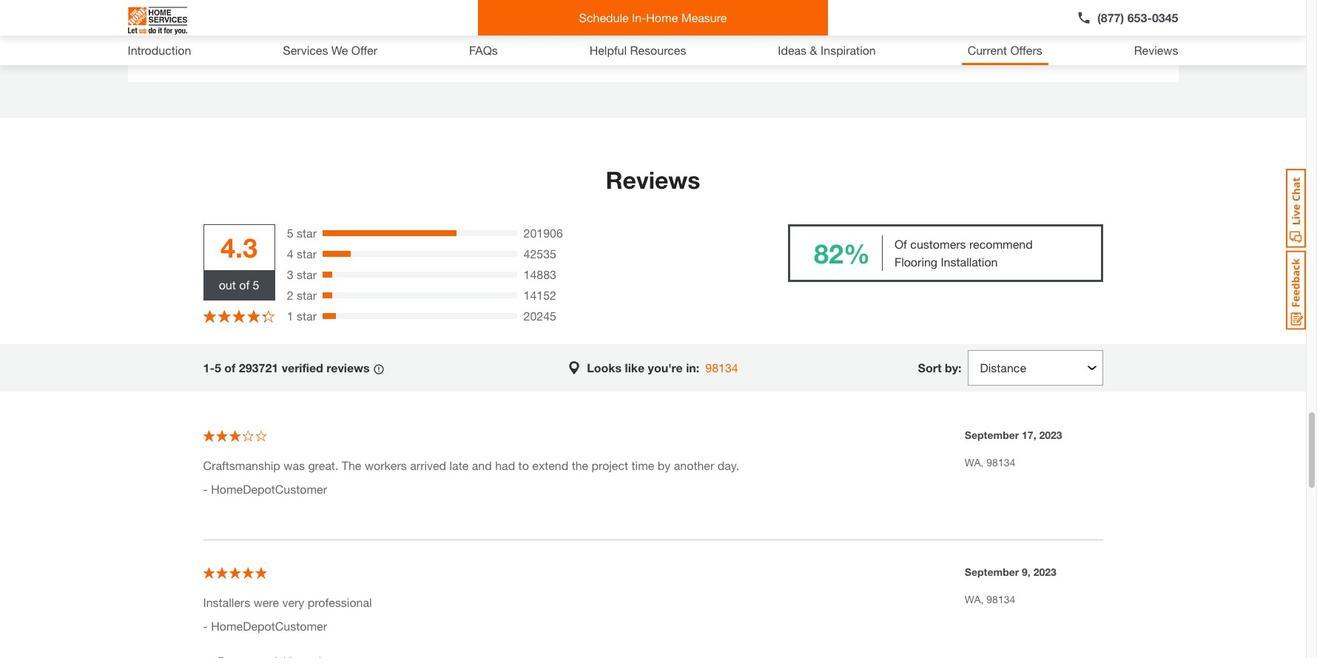 Task type: locate. For each thing, give the bounding box(es) containing it.
3
[[287, 268, 294, 282]]

2 - from the top
[[203, 619, 208, 633]]

98134
[[706, 361, 739, 375], [987, 456, 1016, 469], [987, 593, 1016, 606]]

ideas & inspiration
[[778, 43, 877, 57]]

1 - homedepotcustomer from the top
[[203, 482, 327, 496]]

you're
[[648, 361, 683, 375]]

14152 1 star
[[287, 288, 557, 323]]

0 vertical spatial of
[[239, 278, 250, 292]]

2 star link
[[287, 287, 317, 305]]

- down the installers
[[203, 619, 208, 633]]

resources
[[631, 43, 687, 57]]

4.3
[[221, 232, 258, 264]]

☆ ☆ ☆ ☆ ☆ down the out of 5
[[203, 308, 275, 325]]

0 vertical spatial - homedepotcustomer
[[203, 482, 327, 496]]

1 ☆ ☆ ☆ ☆ ☆ from the top
[[203, 308, 275, 325]]

ideas
[[778, 43, 807, 57]]

of
[[239, 278, 250, 292], [225, 361, 236, 375]]

explore credit options link
[[128, 0, 1179, 82], [405, 2, 550, 19]]

1 vertical spatial 5
[[253, 278, 260, 292]]

9,
[[1023, 566, 1031, 579]]

1 vertical spatial 2023
[[1034, 566, 1057, 579]]

0 horizontal spatial reviews
[[606, 166, 701, 194]]

5 right out
[[253, 278, 260, 292]]

5
[[287, 226, 294, 240], [253, 278, 260, 292], [215, 361, 221, 375]]

helpful
[[590, 43, 627, 57]]

☆ ☆ ☆ ☆ ☆ for installers
[[203, 566, 267, 580]]

and
[[472, 459, 492, 473]]

installers were very professional
[[203, 596, 372, 610]]

2
[[287, 288, 294, 302]]

1 vertical spatial homedepotcustomer
[[211, 619, 327, 633]]

2023 right 9,
[[1034, 566, 1057, 579]]

1 vertical spatial ★ ★ ★ ★ ★
[[203, 566, 267, 580]]

3 ☆ ☆ ☆ ☆ ☆ from the top
[[203, 566, 267, 580]]

2 homedepotcustomer from the top
[[211, 619, 327, 633]]

☆
[[203, 308, 217, 325], [218, 308, 231, 325], [233, 308, 246, 325], [247, 308, 261, 325], [262, 308, 275, 325], [203, 429, 215, 443], [216, 429, 228, 443], [229, 429, 241, 443], [242, 429, 254, 443], [255, 429, 267, 443], [203, 566, 215, 580], [216, 566, 228, 580], [229, 566, 241, 580], [242, 566, 254, 580], [255, 566, 267, 580]]

1 vertical spatial - homedepotcustomer
[[203, 619, 327, 633]]

2 ☆ ☆ ☆ ☆ ☆ from the top
[[203, 429, 267, 443]]

reviews
[[1135, 43, 1179, 57], [606, 166, 701, 194]]

september for installers were very professional
[[965, 566, 1020, 579]]

98134 link
[[706, 361, 739, 375]]

1 vertical spatial wa, 98134
[[965, 593, 1016, 606]]

wa, 98134 down september 17, 2023
[[965, 456, 1016, 469]]

september
[[965, 429, 1020, 442], [965, 566, 1020, 579]]

1 wa, from the top
[[965, 456, 984, 469]]

homedepotcustomer down was
[[211, 482, 327, 496]]

★ ★ ★ ★ ★ up the installers
[[203, 566, 267, 580]]

1 vertical spatial of
[[225, 361, 236, 375]]

star right 1 at the top left of page
[[297, 309, 317, 323]]

2 horizontal spatial 5
[[287, 226, 294, 240]]

1 vertical spatial wa,
[[965, 593, 984, 606]]

star up the '4 star' "link"
[[297, 226, 317, 240]]

options
[[493, 2, 540, 19]]

1 vertical spatial ☆ ☆ ☆ ☆ ☆
[[203, 429, 267, 443]]

0 vertical spatial ★ ★ ★ ★ ★
[[203, 308, 275, 325]]

2 vertical spatial 5
[[215, 361, 221, 375]]

september left 9,
[[965, 566, 1020, 579]]

september left 17,
[[965, 429, 1020, 442]]

2 vertical spatial 98134
[[987, 593, 1016, 606]]

star for 3
[[297, 268, 317, 282]]

0 vertical spatial september
[[965, 429, 1020, 442]]

3 star from the top
[[297, 268, 317, 282]]

0 vertical spatial reviews
[[1135, 43, 1179, 57]]

0 vertical spatial -
[[203, 482, 208, 496]]

wa, for craftsmanship was great. the workers arrived late and had to extend the project time by another day.
[[965, 456, 984, 469]]

star for 2
[[297, 288, 317, 302]]

1 - from the top
[[203, 482, 208, 496]]

2023
[[1040, 429, 1063, 442], [1034, 566, 1057, 579]]

- homedepotcustomer for installers
[[203, 619, 327, 633]]

star inside "14883 2 star"
[[297, 288, 317, 302]]

credit
[[453, 2, 489, 19]]

-
[[203, 482, 208, 496], [203, 619, 208, 633]]

2023 right 17,
[[1040, 429, 1063, 442]]

- for installers were very professional
[[203, 619, 208, 633]]

5 star from the top
[[297, 309, 317, 323]]

had
[[495, 459, 515, 473]]

arrived
[[410, 459, 447, 473]]

1 homedepotcustomer from the top
[[211, 482, 327, 496]]

professional
[[308, 596, 372, 610]]

wa, 98134 for craftsmanship was great. the workers arrived late and had to extend the project time by another day.
[[965, 456, 1016, 469]]

- homedepotcustomer down craftsmanship at the left of the page
[[203, 482, 327, 496]]

1 vertical spatial september
[[965, 566, 1020, 579]]

☆ ☆ ☆ ☆ ☆ up craftsmanship at the left of the page
[[203, 429, 267, 443]]

0 horizontal spatial of
[[225, 361, 236, 375]]

- for craftsmanship was great. the workers arrived late and had to extend the project time by another day.
[[203, 482, 208, 496]]

wa, 98134 down the september 9, 2023
[[965, 593, 1016, 606]]

wa, 98134
[[965, 456, 1016, 469], [965, 593, 1016, 606]]

star
[[297, 226, 317, 240], [297, 247, 317, 261], [297, 268, 317, 282], [297, 288, 317, 302], [297, 309, 317, 323]]

star right 4
[[297, 247, 317, 261]]

- homedepotcustomer
[[203, 482, 327, 496], [203, 619, 327, 633]]

very
[[282, 596, 305, 610]]

star right 2
[[297, 288, 317, 302]]

homedepotcustomer for was
[[211, 482, 327, 496]]

feedback link image
[[1287, 250, 1307, 330]]

introduction
[[128, 43, 191, 57]]

customers
[[911, 237, 967, 251]]

0 vertical spatial 2023
[[1040, 429, 1063, 442]]

- homedepotcustomer for craftsmanship
[[203, 482, 327, 496]]

★ ★ ★ ★ ★ down the out of 5
[[203, 308, 275, 325]]

98134 right 'in:'
[[706, 361, 739, 375]]

star inside 201906 4 star
[[297, 247, 317, 261]]

5 left 293721
[[215, 361, 221, 375]]

2 star from the top
[[297, 247, 317, 261]]

653-
[[1128, 10, 1153, 24]]

star for 1
[[297, 309, 317, 323]]

0 vertical spatial homedepotcustomer
[[211, 482, 327, 496]]

star inside 14152 1 star
[[297, 309, 317, 323]]

0 vertical spatial ☆ ☆ ☆ ☆ ☆
[[203, 308, 275, 325]]

- homedepotcustomer down were
[[203, 619, 327, 633]]

0 vertical spatial wa, 98134
[[965, 456, 1016, 469]]

98134 down the september 9, 2023
[[987, 593, 1016, 606]]

1 star link
[[287, 308, 317, 325]]

out of 5
[[219, 278, 260, 292]]

offers
[[1011, 43, 1043, 57]]

5 up 4
[[287, 226, 294, 240]]

star inside the 42535 3 star
[[297, 268, 317, 282]]

201906 4 star
[[287, 226, 563, 261]]

wa, down the september 9, 2023
[[965, 593, 984, 606]]

verified
[[282, 361, 324, 375]]

wa, down september 17, 2023
[[965, 456, 984, 469]]

installation
[[941, 255, 999, 269]]

wa,
[[965, 456, 984, 469], [965, 593, 984, 606]]

project
[[592, 459, 629, 473]]

to
[[519, 459, 529, 473]]

0 vertical spatial wa,
[[965, 456, 984, 469]]

(877) 653-0345
[[1098, 10, 1179, 24]]

homedepotcustomer down were
[[211, 619, 327, 633]]

1 september from the top
[[965, 429, 1020, 442]]

1 wa, 98134 from the top
[[965, 456, 1016, 469]]

homedepotcustomer
[[211, 482, 327, 496], [211, 619, 327, 633]]

star right 3
[[297, 268, 317, 282]]

1 vertical spatial -
[[203, 619, 208, 633]]

1 vertical spatial 98134
[[987, 456, 1016, 469]]

98134 down september 17, 2023
[[987, 456, 1016, 469]]

☆ ☆ ☆ ☆ ☆ up the installers
[[203, 566, 267, 580]]

in:
[[687, 361, 700, 375]]

98134 for installers were very professional
[[987, 593, 1016, 606]]

2 wa, from the top
[[965, 593, 984, 606]]

of right out
[[239, 278, 250, 292]]

5 star
[[287, 226, 317, 240]]

2 september from the top
[[965, 566, 1020, 579]]

4 star from the top
[[297, 288, 317, 302]]

star for 4
[[297, 247, 317, 261]]

0345
[[1153, 10, 1179, 24]]

measure
[[682, 10, 727, 24]]

of right the 1-
[[225, 361, 236, 375]]

2 - homedepotcustomer from the top
[[203, 619, 327, 633]]

2 vertical spatial ☆ ☆ ☆ ☆ ☆
[[203, 566, 267, 580]]

98134 for craftsmanship was great. the workers arrived late and had to extend the project time by another day.
[[987, 456, 1016, 469]]

1 ★ ★ ★ ★ ★ from the top
[[203, 308, 275, 325]]

14883 2 star
[[287, 268, 557, 302]]

- down craftsmanship at the left of the page
[[203, 482, 208, 496]]

wa, 98134 for installers were very professional
[[965, 593, 1016, 606]]

services
[[283, 43, 328, 57]]

☆ ☆ ☆ ☆ ☆
[[203, 308, 275, 325], [203, 429, 267, 443], [203, 566, 267, 580]]

1 horizontal spatial of
[[239, 278, 250, 292]]

extend
[[533, 459, 569, 473]]

2 wa, 98134 from the top
[[965, 593, 1016, 606]]



Task type: vqa. For each thing, say whether or not it's contained in the screenshot.
"customers" on the right of page
yes



Task type: describe. For each thing, give the bounding box(es) containing it.
sort by:
[[919, 361, 962, 375]]

42535 3 star
[[287, 247, 557, 282]]

great.
[[308, 459, 339, 473]]

20245
[[524, 309, 557, 323]]

(877) 653-0345 link
[[1077, 9, 1179, 27]]

4 star link
[[287, 245, 317, 263]]

of customers recommend flooring installation
[[895, 237, 1033, 269]]

4
[[287, 247, 294, 261]]

3 star link
[[287, 266, 317, 284]]

0 vertical spatial 5
[[287, 226, 294, 240]]

schedule in-home measure
[[579, 10, 727, 24]]

schedule in-home measure button
[[478, 0, 829, 36]]

september 9, 2023
[[965, 566, 1057, 579]]

293721
[[239, 361, 279, 375]]

82%
[[814, 238, 871, 269]]

14152
[[524, 288, 557, 302]]

homedepotcustomer for were
[[211, 619, 327, 633]]

0 vertical spatial 98134
[[706, 361, 739, 375]]

installers
[[203, 596, 250, 610]]

late
[[450, 459, 469, 473]]

do it for you logo image
[[128, 1, 187, 41]]

1 horizontal spatial reviews
[[1135, 43, 1179, 57]]

craftsmanship was great. the workers arrived late and had to extend the project time by another day.
[[203, 459, 740, 473]]

(877)
[[1098, 10, 1125, 24]]

home
[[647, 10, 678, 24]]

september 17, 2023
[[965, 429, 1063, 442]]

out
[[219, 278, 236, 292]]

☆ ☆ ☆ ☆ ☆ for craftsmanship
[[203, 429, 267, 443]]

faqs
[[469, 43, 498, 57]]

of
[[895, 237, 908, 251]]

1-5 of 293721 verified reviews
[[203, 361, 373, 375]]

explore credit options
[[405, 2, 540, 19]]

reviews
[[327, 361, 370, 375]]

were
[[254, 596, 279, 610]]

we
[[332, 43, 348, 57]]

looks
[[587, 361, 622, 375]]

day.
[[718, 459, 740, 473]]

was
[[284, 459, 305, 473]]

another
[[674, 459, 715, 473]]

current
[[968, 43, 1008, 57]]

in-
[[632, 10, 647, 24]]

0 horizontal spatial 5
[[215, 361, 221, 375]]

by
[[658, 459, 671, 473]]

craftsmanship
[[203, 459, 281, 473]]

by:
[[946, 361, 962, 375]]

flooring
[[895, 255, 938, 269]]

&
[[810, 43, 818, 57]]

recommend
[[970, 237, 1033, 251]]

5 star link
[[287, 225, 317, 242]]

looks like you're in: 98134
[[587, 361, 739, 375]]

inspiration
[[821, 43, 877, 57]]

17,
[[1023, 429, 1037, 442]]

★ ★ ★
[[203, 429, 241, 443]]

1
[[287, 309, 294, 323]]

1 horizontal spatial 5
[[253, 278, 260, 292]]

helpful resources
[[590, 43, 687, 57]]

14883
[[524, 268, 557, 282]]

2 ★ ★ ★ ★ ★ from the top
[[203, 566, 267, 580]]

explore
[[405, 2, 450, 19]]

the
[[342, 459, 362, 473]]

the
[[572, 459, 589, 473]]

september for craftsmanship was great. the workers arrived late and had to extend the project time by another day.
[[965, 429, 1020, 442]]

1 star from the top
[[297, 226, 317, 240]]

services we offer
[[283, 43, 378, 57]]

workers
[[365, 459, 407, 473]]

offer
[[352, 43, 378, 57]]

schedule
[[579, 10, 629, 24]]

hd credit cards; orange credit card icon image
[[128, 0, 387, 82]]

1-
[[203, 361, 215, 375]]

201906
[[524, 226, 563, 240]]

2023 for installers were very professional
[[1034, 566, 1057, 579]]

like
[[625, 361, 645, 375]]

42535
[[524, 247, 557, 261]]

2023 for craftsmanship was great. the workers arrived late and had to extend the project time by another day.
[[1040, 429, 1063, 442]]

live chat image
[[1287, 169, 1307, 248]]

1 vertical spatial reviews
[[606, 166, 701, 194]]

sort
[[919, 361, 942, 375]]

time
[[632, 459, 655, 473]]

wa, for installers were very professional
[[965, 593, 984, 606]]



